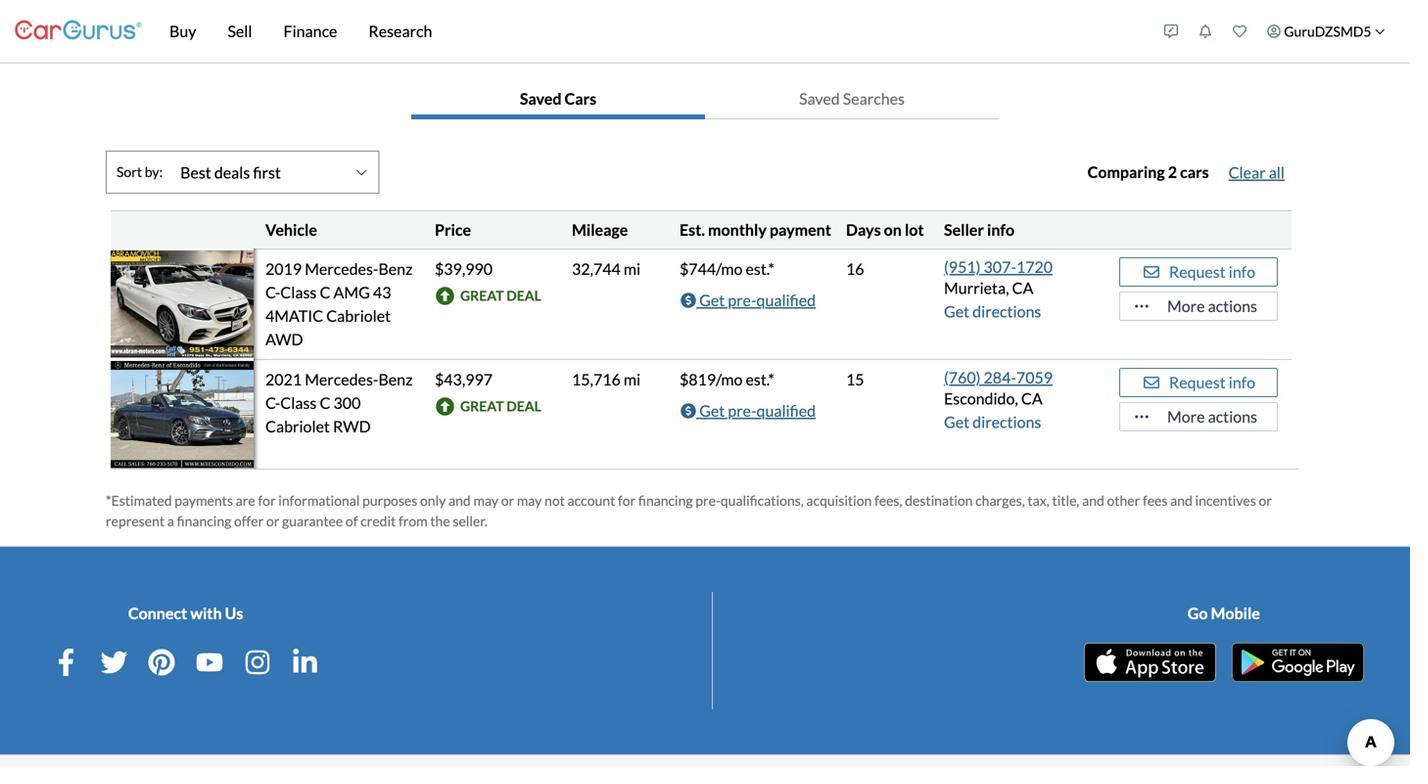 Task type: describe. For each thing, give the bounding box(es) containing it.
qualifications,
[[721, 493, 804, 509]]

instagram image
[[244, 649, 271, 677]]

with
[[190, 604, 222, 623]]

*estimated payments are for informational purposes only and may or may not account for financing pre-qualifications, acquisition fees, destination charges, tax, title, and other fees and incentives or represent a financing offer or guarantee of credit from the seller.
[[106, 493, 1272, 530]]

directions for murrieta,
[[973, 302, 1041, 321]]

32,744 mi
[[572, 260, 641, 279]]

get down $819/mo
[[699, 402, 725, 421]]

0 vertical spatial info
[[987, 220, 1015, 239]]

are
[[236, 493, 255, 509]]

clear
[[1229, 163, 1266, 182]]

benz for 2019 mercedes-benz c-class c amg 43 4matic cabriolet awd
[[378, 260, 413, 279]]

saved searches link
[[705, 79, 999, 119]]

clear all button
[[1209, 151, 1305, 194]]

of
[[346, 513, 358, 530]]

sell button
[[212, 0, 268, 63]]

more for (951) 307-1720 murrieta, ca get directions
[[1167, 297, 1205, 316]]

mi for 32,744 mi
[[624, 260, 641, 279]]

2 and from the left
[[1082, 493, 1105, 509]]

deal for $43,997
[[507, 398, 542, 415]]

fees
[[1143, 493, 1168, 509]]

escondido,
[[944, 389, 1018, 408]]

more actions button for (760) 284-7059 escondido, ca get directions
[[1119, 403, 1278, 432]]

buy button
[[154, 0, 212, 63]]

great deal for $43,997
[[460, 398, 542, 415]]

acquisition
[[806, 493, 872, 509]]

only
[[420, 493, 446, 509]]

2021 mercedes-benz c-class c 300 cabriolet rwd
[[265, 370, 413, 436]]

2 for from the left
[[618, 493, 636, 509]]

lot
[[905, 220, 924, 239]]

informational
[[278, 493, 360, 509]]

ca for murrieta, ca
[[1012, 279, 1034, 298]]

saved for saved cars
[[520, 89, 562, 108]]

cars
[[1180, 163, 1209, 182]]

request info for (951) 307-1720
[[1169, 262, 1256, 282]]

307-
[[984, 258, 1017, 277]]

great for $43,997
[[460, 398, 504, 415]]

mercedes- for amg
[[305, 260, 378, 279]]

2
[[1168, 163, 1177, 182]]

actions for (760) 284-7059 escondido, ca get directions
[[1208, 407, 1257, 427]]

ellipsis h image for (760) 284-7059 escondido, ca get directions
[[1132, 409, 1152, 425]]

benz for 2021 mercedes-benz c-class c 300 cabriolet rwd
[[378, 370, 413, 389]]

offer
[[234, 513, 264, 530]]

mercedes- for 300
[[305, 370, 378, 389]]

pre- inside *estimated payments are for informational purposes only and may or may not account for financing pre-qualifications, acquisition fees, destination charges, tax, title, and other fees and incentives or represent a financing offer or guarantee of credit from the seller.
[[696, 493, 721, 509]]

a
[[167, 513, 174, 530]]

300
[[333, 394, 361, 413]]

searches
[[843, 89, 905, 108]]

qualified for $819/mo est.*
[[757, 402, 816, 421]]

linkedin image
[[291, 649, 319, 677]]

connect
[[128, 604, 187, 623]]

$819/mo
[[680, 370, 743, 389]]

request info button for (951) 307-1720
[[1119, 258, 1278, 287]]

(760) 284-7059 button
[[944, 368, 1053, 387]]

$744/mo est.*
[[680, 260, 774, 279]]

request info for (760) 284-7059
[[1169, 373, 1256, 392]]

pinterest image
[[148, 649, 175, 677]]

clear all
[[1229, 163, 1285, 182]]

info for 7059
[[1229, 373, 1256, 392]]

c- for 2019
[[265, 283, 280, 302]]

(951) 307-1720 button
[[944, 258, 1053, 277]]

cargurus logo homepage link link
[[15, 3, 142, 59]]

sort by:
[[117, 164, 163, 180]]

2019
[[265, 260, 302, 279]]

c for 300
[[320, 394, 330, 413]]

1720
[[1017, 258, 1053, 277]]

1 vertical spatial financing
[[177, 513, 231, 530]]

1 horizontal spatial or
[[501, 493, 514, 509]]

(951)
[[944, 258, 981, 277]]

murrieta,
[[944, 279, 1009, 298]]

amg
[[333, 283, 370, 302]]

facebook image
[[52, 649, 80, 677]]

15
[[846, 370, 864, 389]]

c for amg
[[320, 283, 330, 302]]

get directions link for escondido,
[[944, 413, 1041, 432]]

finance button
[[268, 0, 353, 63]]

seller info
[[944, 220, 1015, 239]]

*estimated
[[106, 493, 172, 509]]

comparing
[[1088, 163, 1165, 182]]

charges,
[[976, 493, 1025, 509]]

buy
[[169, 22, 196, 41]]

2021
[[265, 370, 302, 389]]

connect with us
[[128, 604, 243, 623]]

est. monthly payment
[[680, 220, 831, 239]]

days on lot
[[846, 220, 924, 239]]

not
[[545, 493, 565, 509]]

saved cars link
[[411, 79, 705, 119]]

2019 mercedes-benz c-class c amg 43 4matic cabriolet awd link
[[265, 260, 413, 349]]

go mobile
[[1188, 604, 1260, 623]]

all
[[1269, 163, 1285, 182]]

sort
[[117, 164, 142, 180]]

$43,997
[[435, 370, 493, 389]]

comparing 2 cars
[[1088, 163, 1209, 182]]

great for $39,990
[[460, 288, 504, 304]]

seller
[[944, 220, 984, 239]]

mobile
[[1211, 604, 1260, 623]]

seller.
[[453, 513, 488, 530]]

pre- for $819/mo
[[728, 402, 757, 421]]

actions for (951) 307-1720 murrieta, ca get directions
[[1208, 297, 1257, 316]]

get pre-qualified button for $744/mo
[[680, 286, 817, 315]]

gurudzsmd5 menu
[[1154, 4, 1396, 59]]

est.* for $744/mo est.*
[[746, 260, 774, 279]]

envelope image
[[1142, 264, 1161, 280]]

monthly
[[708, 220, 767, 239]]

guarantee
[[282, 513, 343, 530]]

by:
[[145, 164, 163, 180]]

account
[[568, 493, 615, 509]]

7059
[[1017, 368, 1053, 387]]

get pre-qualified for $819/mo
[[699, 402, 816, 421]]

sell
[[228, 22, 252, 41]]

gurudzsmd5 menu item
[[1257, 4, 1396, 59]]

saved searches
[[799, 89, 905, 108]]

1 and from the left
[[449, 493, 471, 509]]

get directions link for murrieta,
[[944, 302, 1041, 321]]

2019 mercedes-benz c-class c amg 43 4matic cabriolet awd
[[265, 260, 413, 349]]

tax,
[[1028, 493, 1050, 509]]

purposes
[[363, 493, 418, 509]]

$744/mo
[[680, 260, 743, 279]]

incentives
[[1195, 493, 1256, 509]]

1 for from the left
[[258, 493, 276, 509]]

from
[[399, 513, 428, 530]]



Task type: vqa. For each thing, say whether or not it's contained in the screenshot.
the Strike
no



Task type: locate. For each thing, give the bounding box(es) containing it.
other
[[1107, 493, 1140, 509]]

1 vertical spatial actions
[[1208, 407, 1257, 427]]

0 vertical spatial request
[[1169, 262, 1226, 282]]

1 vertical spatial info
[[1229, 262, 1256, 282]]

and up seller. on the left of the page
[[449, 493, 471, 509]]

2 benz from the top
[[378, 370, 413, 389]]

0 vertical spatial deal
[[507, 288, 542, 304]]

get pre-qualified button down $819/mo est.*
[[680, 397, 817, 426]]

2019 mercedes-benz c-class c amg 43 4matic cabriolet awd image
[[111, 251, 254, 358]]

c
[[320, 283, 330, 302], [320, 394, 330, 413]]

0 vertical spatial financing
[[638, 493, 693, 509]]

1 vertical spatial deal
[[507, 398, 542, 415]]

1 qualified from the top
[[757, 291, 816, 310]]

0 vertical spatial request info button
[[1119, 258, 1278, 287]]

1 vertical spatial more
[[1167, 407, 1205, 427]]

0 vertical spatial more actions button
[[1119, 292, 1278, 321]]

benz inside "2019 mercedes-benz c-class c amg 43 4matic cabriolet awd"
[[378, 260, 413, 279]]

c left amg
[[320, 283, 330, 302]]

2 ellipsis h image from the top
[[1132, 409, 1152, 425]]

saved left searches
[[799, 89, 840, 108]]

1 vertical spatial mercedes-
[[305, 370, 378, 389]]

1 vertical spatial get pre-qualified button
[[680, 397, 817, 426]]

ellipsis h image
[[1132, 299, 1152, 314], [1132, 409, 1152, 425]]

ellipsis h image down envelope image
[[1132, 299, 1152, 314]]

1 class from the top
[[280, 283, 317, 302]]

1 vertical spatial benz
[[378, 370, 413, 389]]

get pre-qualified down $819/mo est.*
[[699, 402, 816, 421]]

1 c from the top
[[320, 283, 330, 302]]

menu bar containing buy
[[142, 0, 1154, 63]]

benz
[[378, 260, 413, 279], [378, 370, 413, 389]]

ca inside (951) 307-1720 murrieta, ca get directions
[[1012, 279, 1034, 298]]

open notifications image
[[1199, 24, 1212, 38]]

0 vertical spatial mercedes-
[[305, 260, 378, 279]]

1 horizontal spatial saved
[[799, 89, 840, 108]]

price
[[435, 220, 471, 239]]

cargurus logo homepage link image
[[15, 3, 142, 59]]

great deal for $39,990
[[460, 288, 542, 304]]

chevron down image
[[1375, 26, 1385, 36]]

mercedes- inside 2021 mercedes-benz c-class c 300 cabriolet rwd
[[305, 370, 378, 389]]

32,744
[[572, 260, 621, 279]]

284-
[[984, 368, 1017, 387]]

0 vertical spatial cabriolet
[[326, 307, 391, 326]]

more actions for (760) 284-7059 escondido, ca get directions
[[1167, 407, 1257, 427]]

request
[[1169, 262, 1226, 282], [1169, 373, 1226, 392]]

1 request info button from the top
[[1119, 258, 1278, 287]]

2 directions from the top
[[973, 413, 1041, 432]]

request info right envelope image
[[1169, 262, 1256, 282]]

1 usd circle image from the top
[[681, 293, 696, 309]]

1 vertical spatial request
[[1169, 373, 1226, 392]]

get directions link down the "escondido,"
[[944, 413, 1041, 432]]

2 class from the top
[[280, 394, 317, 413]]

est.* for $819/mo est.*
[[746, 370, 774, 389]]

3 and from the left
[[1171, 493, 1193, 509]]

cabriolet
[[326, 307, 391, 326], [265, 417, 330, 436]]

request right envelope icon
[[1169, 373, 1226, 392]]

0 horizontal spatial and
[[449, 493, 471, 509]]

2 great from the top
[[460, 398, 504, 415]]

0 vertical spatial mi
[[624, 260, 641, 279]]

c- inside "2019 mercedes-benz c-class c amg 43 4matic cabriolet awd"
[[265, 283, 280, 302]]

2 mi from the top
[[624, 370, 641, 389]]

cars
[[565, 89, 597, 108]]

2 mercedes- from the top
[[305, 370, 378, 389]]

1 get pre-qualified from the top
[[699, 291, 816, 310]]

1 mi from the top
[[624, 260, 641, 279]]

great deal down $43,997
[[460, 398, 542, 415]]

1 saved from the left
[[520, 89, 562, 108]]

15,716
[[572, 370, 621, 389]]

cabriolet inside "2019 mercedes-benz c-class c amg 43 4matic cabriolet awd"
[[326, 307, 391, 326]]

mi right the 32,744
[[624, 260, 641, 279]]

$819/mo est.*
[[680, 370, 774, 389]]

1 vertical spatial great
[[460, 398, 504, 415]]

class inside "2019 mercedes-benz c-class c amg 43 4matic cabriolet awd"
[[280, 283, 317, 302]]

saved cars image
[[1233, 24, 1247, 38]]

for
[[258, 493, 276, 509], [618, 493, 636, 509]]

menu bar
[[142, 0, 1154, 63]]

for right account
[[618, 493, 636, 509]]

1 vertical spatial request info
[[1169, 373, 1256, 392]]

2 qualified from the top
[[757, 402, 816, 421]]

1 great deal from the top
[[460, 288, 542, 304]]

may
[[473, 493, 499, 509], [517, 493, 542, 509]]

research
[[369, 22, 432, 41]]

financing right account
[[638, 493, 693, 509]]

0 vertical spatial c-
[[265, 283, 280, 302]]

get pre-qualified for $744/mo
[[699, 291, 816, 310]]

or right incentives
[[1259, 493, 1272, 509]]

ca
[[1012, 279, 1034, 298], [1021, 389, 1043, 408]]

directions inside (760) 284-7059 escondido, ca get directions
[[973, 413, 1041, 432]]

1 vertical spatial ellipsis h image
[[1132, 409, 1152, 425]]

request info right envelope icon
[[1169, 373, 1256, 392]]

2 more actions button from the top
[[1119, 403, 1278, 432]]

0 horizontal spatial may
[[473, 493, 499, 509]]

est.*
[[746, 260, 774, 279], [746, 370, 774, 389]]

cabriolet inside 2021 mercedes-benz c-class c 300 cabriolet rwd
[[265, 417, 330, 436]]

1 benz from the top
[[378, 260, 413, 279]]

1 horizontal spatial for
[[618, 493, 636, 509]]

get
[[699, 291, 725, 310], [944, 302, 970, 321], [699, 402, 725, 421], [944, 413, 970, 432]]

1 vertical spatial great deal
[[460, 398, 542, 415]]

finance
[[284, 22, 337, 41]]

info right envelope image
[[1229, 262, 1256, 282]]

1 request info from the top
[[1169, 262, 1256, 282]]

1 vertical spatial mi
[[624, 370, 641, 389]]

2 vertical spatial pre-
[[696, 493, 721, 509]]

1 actions from the top
[[1208, 297, 1257, 316]]

get down the "escondido,"
[[944, 413, 970, 432]]

class inside 2021 mercedes-benz c-class c 300 cabriolet rwd
[[280, 394, 317, 413]]

info right envelope icon
[[1229, 373, 1256, 392]]

usd circle image
[[681, 293, 696, 309], [681, 404, 696, 419]]

usd circle image for $744/mo
[[681, 293, 696, 309]]

0 vertical spatial est.*
[[746, 260, 774, 279]]

(760) 284-7059 escondido, ca get directions
[[944, 368, 1053, 432]]

1 vertical spatial more actions button
[[1119, 403, 1278, 432]]

2 more actions from the top
[[1167, 407, 1257, 427]]

more actions button
[[1119, 292, 1278, 321], [1119, 403, 1278, 432]]

class down 2021
[[280, 394, 317, 413]]

mercedes- up '300'
[[305, 370, 378, 389]]

1 may from the left
[[473, 493, 499, 509]]

may up seller. on the left of the page
[[473, 493, 499, 509]]

saved
[[520, 89, 562, 108], [799, 89, 840, 108]]

2 horizontal spatial and
[[1171, 493, 1193, 509]]

more for (760) 284-7059 escondido, ca get directions
[[1167, 407, 1205, 427]]

or
[[501, 493, 514, 509], [1259, 493, 1272, 509], [266, 513, 279, 530]]

1 more actions from the top
[[1167, 297, 1257, 316]]

2021 mercedes-benz c-class c 300 cabriolet rwd link
[[265, 370, 413, 436]]

2 c- from the top
[[265, 394, 280, 413]]

mercedes-
[[305, 260, 378, 279], [305, 370, 378, 389]]

for right the are
[[258, 493, 276, 509]]

download on the app store image
[[1084, 643, 1216, 683]]

0 horizontal spatial saved
[[520, 89, 562, 108]]

c inside 2021 mercedes-benz c-class c 300 cabriolet rwd
[[320, 394, 330, 413]]

2 request from the top
[[1169, 373, 1226, 392]]

destination
[[905, 493, 973, 509]]

payments
[[175, 493, 233, 509]]

15,716 mi
[[572, 370, 641, 389]]

us
[[225, 604, 243, 623]]

1 more actions button from the top
[[1119, 292, 1278, 321]]

mileage
[[572, 220, 628, 239]]

2 great deal from the top
[[460, 398, 542, 415]]

get it on google play image
[[1232, 643, 1364, 683]]

0 vertical spatial great deal
[[460, 288, 542, 304]]

user icon image
[[1267, 24, 1281, 38]]

deal for $39,990
[[507, 288, 542, 304]]

0 vertical spatial request info
[[1169, 262, 1256, 282]]

0 vertical spatial class
[[280, 283, 317, 302]]

2 request info button from the top
[[1119, 368, 1278, 398]]

1 vertical spatial ca
[[1021, 389, 1043, 408]]

1 mercedes- from the top
[[305, 260, 378, 279]]

1 est.* from the top
[[746, 260, 774, 279]]

class
[[280, 283, 317, 302], [280, 394, 317, 413]]

saved left the cars
[[520, 89, 562, 108]]

more actions button for (951) 307-1720 murrieta, ca get directions
[[1119, 292, 1278, 321]]

twitter image
[[100, 649, 128, 677]]

$39,990
[[435, 260, 493, 279]]

qualified down $819/mo est.*
[[757, 402, 816, 421]]

1 directions from the top
[[973, 302, 1041, 321]]

1 great from the top
[[460, 288, 504, 304]]

get pre-qualified button down $744/mo est.*
[[680, 286, 817, 315]]

benz up 43 at the left of page
[[378, 260, 413, 279]]

request right envelope image
[[1169, 262, 1226, 282]]

more actions for (951) 307-1720 murrieta, ca get directions
[[1167, 297, 1257, 316]]

1 vertical spatial get directions link
[[944, 413, 1041, 432]]

0 vertical spatial benz
[[378, 260, 413, 279]]

0 vertical spatial actions
[[1208, 297, 1257, 316]]

1 get pre-qualified button from the top
[[680, 286, 817, 315]]

cabriolet down amg
[[326, 307, 391, 326]]

info for 1720
[[1229, 262, 1256, 282]]

0 vertical spatial usd circle image
[[681, 293, 696, 309]]

great deal
[[460, 288, 542, 304], [460, 398, 542, 415]]

2 horizontal spatial or
[[1259, 493, 1272, 509]]

more
[[1167, 297, 1205, 316], [1167, 407, 1205, 427]]

1 vertical spatial c
[[320, 394, 330, 413]]

ca for escondido, ca
[[1021, 389, 1043, 408]]

0 vertical spatial more actions
[[1167, 297, 1257, 316]]

1 vertical spatial pre-
[[728, 402, 757, 421]]

qualified for $744/mo est.*
[[757, 291, 816, 310]]

get inside (760) 284-7059 escondido, ca get directions
[[944, 413, 970, 432]]

0 vertical spatial ca
[[1012, 279, 1034, 298]]

great deal down '$39,990'
[[460, 288, 542, 304]]

1 vertical spatial directions
[[973, 413, 1041, 432]]

1 vertical spatial class
[[280, 394, 317, 413]]

2 saved from the left
[[799, 89, 840, 108]]

or left not
[[501, 493, 514, 509]]

0 vertical spatial pre-
[[728, 291, 757, 310]]

c inside "2019 mercedes-benz c-class c amg 43 4matic cabriolet awd"
[[320, 283, 330, 302]]

more actions
[[1167, 297, 1257, 316], [1167, 407, 1257, 427]]

(760)
[[944, 368, 981, 387]]

2 c from the top
[[320, 394, 330, 413]]

2 est.* from the top
[[746, 370, 774, 389]]

get down "murrieta,"
[[944, 302, 970, 321]]

1 vertical spatial est.*
[[746, 370, 774, 389]]

get directions link down "murrieta,"
[[944, 302, 1041, 321]]

ellipsis h image for (951) 307-1720 murrieta, ca get directions
[[1132, 299, 1152, 314]]

on
[[884, 220, 902, 239]]

or right the offer
[[266, 513, 279, 530]]

actions
[[1208, 297, 1257, 316], [1208, 407, 1257, 427]]

1 vertical spatial get pre-qualified
[[699, 402, 816, 421]]

get inside (951) 307-1720 murrieta, ca get directions
[[944, 302, 970, 321]]

request info button
[[1119, 258, 1278, 287], [1119, 368, 1278, 398]]

1 horizontal spatial financing
[[638, 493, 693, 509]]

2 actions from the top
[[1208, 407, 1257, 427]]

request info button for (760) 284-7059
[[1119, 368, 1278, 398]]

more actions button down envelope icon
[[1119, 403, 1278, 432]]

qualified
[[757, 291, 816, 310], [757, 402, 816, 421]]

qualified down $744/mo est.*
[[757, 291, 816, 310]]

ca down 1720
[[1012, 279, 1034, 298]]

0 vertical spatial qualified
[[757, 291, 816, 310]]

est.
[[680, 220, 705, 239]]

and right fees
[[1171, 493, 1193, 509]]

c- inside 2021 mercedes-benz c-class c 300 cabriolet rwd
[[265, 394, 280, 413]]

awd
[[265, 330, 303, 349]]

deal
[[507, 288, 542, 304], [507, 398, 542, 415]]

1 c- from the top
[[265, 283, 280, 302]]

title,
[[1052, 493, 1080, 509]]

2 deal from the top
[[507, 398, 542, 415]]

0 vertical spatial ellipsis h image
[[1132, 299, 1152, 314]]

43
[[373, 283, 391, 302]]

great down $43,997
[[460, 398, 504, 415]]

1 request from the top
[[1169, 262, 1226, 282]]

c left '300'
[[320, 394, 330, 413]]

1 deal from the top
[[507, 288, 542, 304]]

16
[[846, 260, 864, 279]]

financing down payments
[[177, 513, 231, 530]]

2021 mercedes-benz c-class c 300 cabriolet rwd image
[[111, 361, 254, 469]]

4matic
[[265, 307, 323, 326]]

more actions button down envelope image
[[1119, 292, 1278, 321]]

1 horizontal spatial and
[[1082, 493, 1105, 509]]

vehicle
[[265, 220, 317, 239]]

cabriolet down 2021
[[265, 417, 330, 436]]

mercedes- up amg
[[305, 260, 378, 279]]

1 ellipsis h image from the top
[[1132, 299, 1152, 314]]

ca inside (760) 284-7059 escondido, ca get directions
[[1021, 389, 1043, 408]]

usd circle image down $819/mo
[[681, 404, 696, 419]]

2 get pre-qualified from the top
[[699, 402, 816, 421]]

info right seller at the right of page
[[987, 220, 1015, 239]]

2 get pre-qualified button from the top
[[680, 397, 817, 426]]

0 horizontal spatial financing
[[177, 513, 231, 530]]

class for 2021
[[280, 394, 317, 413]]

1 vertical spatial c-
[[265, 394, 280, 413]]

youtube image
[[196, 649, 223, 677]]

2 vertical spatial info
[[1229, 373, 1256, 392]]

2 get directions link from the top
[[944, 413, 1041, 432]]

research button
[[353, 0, 448, 63]]

0 vertical spatial more
[[1167, 297, 1205, 316]]

2 request info from the top
[[1169, 373, 1256, 392]]

0 horizontal spatial or
[[266, 513, 279, 530]]

1 vertical spatial cabriolet
[[265, 417, 330, 436]]

gurudzsmd5 button
[[1257, 4, 1396, 59]]

0 vertical spatial get pre-qualified button
[[680, 286, 817, 315]]

request for 7059
[[1169, 373, 1226, 392]]

get pre-qualified down $744/mo est.*
[[699, 291, 816, 310]]

1 vertical spatial qualified
[[757, 402, 816, 421]]

directions
[[973, 302, 1041, 321], [973, 413, 1041, 432]]

1 more from the top
[[1167, 297, 1205, 316]]

financing
[[638, 493, 693, 509], [177, 513, 231, 530]]

(951) 307-1720 murrieta, ca get directions
[[944, 258, 1053, 321]]

directions for escondido,
[[973, 413, 1041, 432]]

info
[[987, 220, 1015, 239], [1229, 262, 1256, 282], [1229, 373, 1256, 392]]

ellipsis h image down envelope icon
[[1132, 409, 1152, 425]]

go
[[1188, 604, 1208, 623]]

2 more from the top
[[1167, 407, 1205, 427]]

great down '$39,990'
[[460, 288, 504, 304]]

1 get directions link from the top
[[944, 302, 1041, 321]]

ca down 7059
[[1021, 389, 1043, 408]]

2 usd circle image from the top
[[681, 404, 696, 419]]

add a car review image
[[1164, 24, 1178, 38]]

1 vertical spatial more actions
[[1167, 407, 1257, 427]]

saved for saved searches
[[799, 89, 840, 108]]

class for 2019
[[280, 283, 317, 302]]

benz left $43,997
[[378, 370, 413, 389]]

1 vertical spatial request info button
[[1119, 368, 1278, 398]]

pre- for $744/mo
[[728, 291, 757, 310]]

get pre-qualified button for $819/mo
[[680, 397, 817, 426]]

0 horizontal spatial for
[[258, 493, 276, 509]]

directions down the "escondido,"
[[973, 413, 1041, 432]]

saved cars
[[520, 89, 597, 108]]

directions inside (951) 307-1720 murrieta, ca get directions
[[973, 302, 1041, 321]]

c- down 2021
[[265, 394, 280, 413]]

2 may from the left
[[517, 493, 542, 509]]

days
[[846, 220, 881, 239]]

c- for 2021
[[265, 394, 280, 413]]

mercedes- inside "2019 mercedes-benz c-class c amg 43 4matic cabriolet awd"
[[305, 260, 378, 279]]

usd circle image for $819/mo
[[681, 404, 696, 419]]

payment
[[770, 220, 831, 239]]

may left not
[[517, 493, 542, 509]]

usd circle image down the $744/mo
[[681, 293, 696, 309]]

class up 4matic
[[280, 283, 317, 302]]

get pre-qualified button
[[680, 286, 817, 315], [680, 397, 817, 426]]

est.* down est. monthly payment
[[746, 260, 774, 279]]

get down the $744/mo
[[699, 291, 725, 310]]

0 vertical spatial get pre-qualified
[[699, 291, 816, 310]]

1 horizontal spatial may
[[517, 493, 542, 509]]

0 vertical spatial great
[[460, 288, 504, 304]]

c-
[[265, 283, 280, 302], [265, 394, 280, 413]]

est.* right $819/mo
[[746, 370, 774, 389]]

directions down "murrieta,"
[[973, 302, 1041, 321]]

envelope image
[[1142, 375, 1161, 391]]

0 vertical spatial c
[[320, 283, 330, 302]]

0 vertical spatial get directions link
[[944, 302, 1041, 321]]

benz inside 2021 mercedes-benz c-class c 300 cabriolet rwd
[[378, 370, 413, 389]]

mi for 15,716 mi
[[624, 370, 641, 389]]

1 vertical spatial usd circle image
[[681, 404, 696, 419]]

and right title,
[[1082, 493, 1105, 509]]

c- down 2019
[[265, 283, 280, 302]]

0 vertical spatial directions
[[973, 302, 1041, 321]]

mi right the 15,716
[[624, 370, 641, 389]]

gurudzsmd5
[[1284, 23, 1372, 40]]

request for 1720
[[1169, 262, 1226, 282]]

request info
[[1169, 262, 1256, 282], [1169, 373, 1256, 392]]



